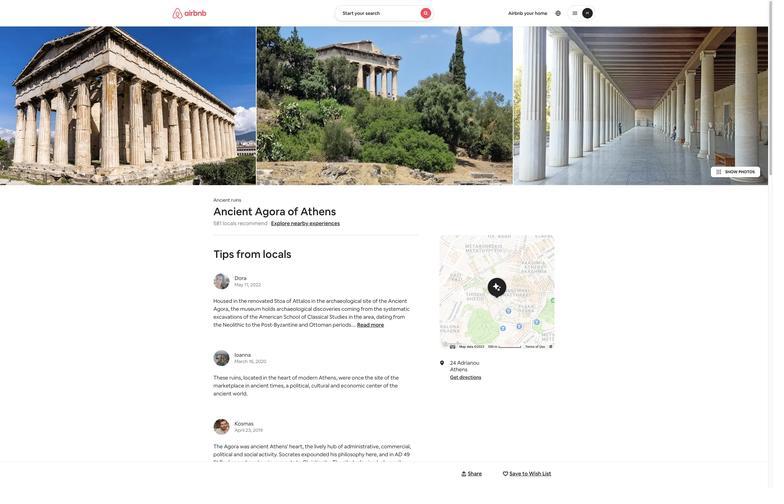 Task type: locate. For each thing, give the bounding box(es) containing it.
commercial,
[[381, 443, 411, 450]]

the
[[213, 443, 223, 450], [332, 459, 342, 466]]

from
[[236, 247, 261, 261], [361, 306, 373, 313], [393, 314, 405, 320]]

google image
[[441, 341, 463, 349]]

ioanna image
[[213, 350, 229, 366], [213, 350, 229, 366]]

m
[[494, 345, 497, 349]]

site up the center
[[374, 374, 383, 381]]

a
[[286, 382, 289, 389], [373, 459, 376, 466], [305, 467, 308, 474]]

0 vertical spatial agora
[[255, 205, 285, 218]]

excavations
[[213, 314, 242, 320]]

site inside housed in the renovated stoa of attalos in the archaeological site of the ancient agora, the museum   holds archaeological discoveries coming from the systematic excavations of the american school of classical studies in the area, dating from the neolithic to the post-byzantine and ottoman periods.…
[[363, 298, 371, 305]]

1 horizontal spatial from
[[361, 306, 373, 313]]

the agora was ancient athens' heart, the lively hub of administrative, commercial, political and social activity. socrates expounded his philosophy here, and in ad 49 st paul came here to win converts to christianity. the site today is a lush respite, with the grand temple of hephaistos, a good muse…
[[213, 443, 411, 474]]

a down heart in the left of the page
[[286, 382, 289, 389]]

2 your from the left
[[524, 10, 534, 16]]

locals inside ancient ruins ancient agora of athens 581 locals recommend · explore nearby experiences
[[223, 220, 237, 227]]

locals down explore
[[263, 247, 291, 261]]

0 vertical spatial locals
[[223, 220, 237, 227]]

discoveries
[[313, 306, 340, 313]]

grand
[[235, 467, 249, 474]]

1 horizontal spatial your
[[524, 10, 534, 16]]

1 horizontal spatial agora
[[255, 205, 285, 218]]

in right housed
[[233, 298, 238, 305]]

and down athens,
[[331, 382, 340, 389]]

0 vertical spatial ancient
[[251, 382, 269, 389]]

in right located in the left bottom of the page
[[263, 374, 267, 381]]

start
[[343, 10, 354, 16]]

2 vertical spatial ancient
[[251, 443, 269, 450]]

1 vertical spatial agora
[[224, 443, 239, 450]]

a left good at left
[[305, 467, 308, 474]]

heart
[[278, 374, 291, 381]]

is
[[368, 459, 372, 466]]

0 vertical spatial a
[[286, 382, 289, 389]]

show photos button
[[711, 167, 760, 177]]

activity.
[[259, 451, 278, 458]]

post-
[[261, 321, 274, 328]]

of right the center
[[383, 382, 389, 389]]

2 horizontal spatial site
[[374, 374, 383, 381]]

airbnb your home
[[508, 10, 547, 16]]

to right neolithic
[[246, 321, 251, 328]]

coming
[[342, 306, 360, 313]]

march
[[235, 358, 248, 364]]

1 vertical spatial locals
[[263, 247, 291, 261]]

agora
[[255, 205, 285, 218], [224, 443, 239, 450]]

1 vertical spatial athens
[[450, 366, 467, 373]]

museum
[[240, 306, 261, 313]]

nearby
[[291, 220, 308, 227]]

wish
[[529, 470, 541, 477]]

0 vertical spatial athens
[[301, 205, 336, 218]]

agora up political
[[224, 443, 239, 450]]

your left home at the top
[[524, 10, 534, 16]]

0 horizontal spatial a
[[286, 382, 289, 389]]

your for start
[[355, 10, 365, 16]]

athens
[[301, 205, 336, 218], [450, 366, 467, 373]]

of up "nearby"
[[288, 205, 298, 218]]

of up "area,"
[[373, 298, 378, 305]]

0 horizontal spatial your
[[355, 10, 365, 16]]

search
[[365, 10, 380, 16]]

terms
[[525, 345, 535, 349]]

your
[[355, 10, 365, 16], [524, 10, 534, 16]]

ancient down located in the left bottom of the page
[[251, 382, 269, 389]]

terms of use link
[[525, 345, 545, 349]]

agora inside ancient ruins ancient agora of athens 581 locals recommend · explore nearby experiences
[[255, 205, 285, 218]]

0 vertical spatial from
[[236, 247, 261, 261]]

2022
[[250, 282, 261, 288]]

2 vertical spatial a
[[305, 467, 308, 474]]

2 vertical spatial site
[[343, 459, 352, 466]]

read more button
[[357, 321, 384, 329]]

of inside ancient ruins ancient agora of athens 581 locals recommend · explore nearby experiences
[[288, 205, 298, 218]]

site
[[363, 298, 371, 305], [374, 374, 383, 381], [343, 459, 352, 466]]

athens up get
[[450, 366, 467, 373]]

archaeological up the "school"
[[277, 306, 312, 313]]

from right 'tips'
[[236, 247, 261, 261]]

site up "area,"
[[363, 298, 371, 305]]

ruins
[[231, 197, 241, 203]]

dora image
[[213, 273, 229, 289], [213, 273, 229, 289]]

500 m button
[[486, 345, 523, 349]]

keyboard shortcuts image
[[450, 345, 455, 349]]

and
[[299, 321, 308, 328], [331, 382, 340, 389], [234, 451, 243, 458], [379, 451, 388, 458]]

of down museum
[[243, 314, 248, 320]]

1 vertical spatial the
[[332, 459, 342, 466]]

your inside profile element
[[524, 10, 534, 16]]

and down the "school"
[[299, 321, 308, 328]]

1 horizontal spatial archaeological
[[326, 298, 362, 305]]

ancient inside housed in the renovated stoa of attalos in the archaeological site of the ancient agora, the museum   holds archaeological discoveries coming from the systematic excavations of the american school of classical studies in the area, dating from the neolithic to the post-byzantine and ottoman periods.…
[[388, 298, 407, 305]]

16,
[[249, 358, 255, 364]]

and inside these ruins, located in the heart of modern athens, were once the site of the marketplace in ancient times, a political, cultural and economic center of the ancient world.
[[331, 382, 340, 389]]

read
[[357, 321, 370, 328]]

1 horizontal spatial site
[[363, 298, 371, 305]]

1 vertical spatial archaeological
[[277, 306, 312, 313]]

2019
[[253, 427, 263, 433]]

photo of ancient agora of athens image
[[0, 26, 256, 197], [0, 26, 256, 197]]

from down systematic
[[393, 314, 405, 320]]

1 horizontal spatial a
[[305, 467, 308, 474]]

of
[[288, 205, 298, 218], [286, 298, 292, 305], [373, 298, 378, 305], [243, 314, 248, 320], [301, 314, 306, 320], [535, 345, 538, 349], [292, 374, 297, 381], [384, 374, 389, 381], [383, 382, 389, 389], [338, 443, 343, 450], [269, 467, 274, 474]]

here,
[[366, 451, 378, 458]]

ancient up the activity.
[[251, 443, 269, 450]]

economic
[[341, 382, 365, 389]]

ioanna march 16, 2020
[[235, 352, 266, 364]]

in
[[233, 298, 238, 305], [311, 298, 316, 305], [349, 314, 353, 320], [263, 374, 267, 381], [245, 382, 250, 389], [390, 451, 394, 458]]

agora up ·
[[255, 205, 285, 218]]

ancient up systematic
[[388, 298, 407, 305]]

581
[[213, 220, 222, 227]]

archaeological up coming
[[326, 298, 362, 305]]

1 horizontal spatial locals
[[263, 247, 291, 261]]

©2023
[[474, 345, 484, 349]]

ancient down marketplace
[[213, 390, 232, 397]]

athens inside ancient ruins ancient agora of athens 581 locals recommend · explore nearby experiences
[[301, 205, 336, 218]]

explore nearby experiences button
[[271, 220, 340, 227]]

1 horizontal spatial the
[[332, 459, 342, 466]]

0 horizontal spatial athens
[[301, 205, 336, 218]]

administrative,
[[344, 443, 380, 450]]

2 vertical spatial ancient
[[388, 298, 407, 305]]

site inside the agora was ancient athens' heart, the lively hub of administrative, commercial, political and social activity. socrates expounded his philosophy here, and in ad 49 st paul came here to win converts to christianity. the site today is a lush respite, with the grand temple of hephaistos, a good muse…
[[343, 459, 352, 466]]

ancient down 'ruins'
[[213, 205, 253, 218]]

political,
[[290, 382, 310, 389]]

your inside button
[[355, 10, 365, 16]]

ancient
[[251, 382, 269, 389], [213, 390, 232, 397], [251, 443, 269, 450]]

the
[[239, 298, 247, 305], [317, 298, 325, 305], [379, 298, 387, 305], [231, 306, 239, 313], [374, 306, 382, 313], [250, 314, 258, 320], [354, 314, 362, 320], [213, 321, 222, 328], [252, 321, 260, 328], [268, 374, 277, 381], [365, 374, 373, 381], [391, 374, 399, 381], [390, 382, 398, 389], [305, 443, 313, 450], [225, 467, 233, 474]]

data
[[467, 345, 473, 349]]

from up "area,"
[[361, 306, 373, 313]]

housed in the renovated stoa of attalos in the archaeological site of the ancient agora, the museum   holds archaeological discoveries coming from the systematic excavations of the american school of classical studies in the area, dating from the neolithic to the post-byzantine and ottoman periods.…
[[213, 298, 410, 328]]

explore
[[271, 220, 290, 227]]

2 horizontal spatial a
[[373, 459, 376, 466]]

the up political
[[213, 443, 223, 450]]

save to wish list button
[[502, 467, 555, 481]]

heart,
[[289, 443, 304, 450]]

save to wish list
[[510, 470, 551, 477]]

site inside these ruins, located in the heart of modern athens, were once the site of the marketplace in ancient times, a political, cultural and economic center of the ancient world.
[[374, 374, 383, 381]]

map data ©2023
[[459, 345, 484, 349]]

share button
[[460, 467, 485, 481]]

athens inside 24 adrianou athens get directions
[[450, 366, 467, 373]]

ottoman
[[309, 321, 332, 328]]

political
[[213, 451, 233, 458]]

1 vertical spatial a
[[373, 459, 376, 466]]

of right the hub
[[338, 443, 343, 450]]

located
[[243, 374, 262, 381]]

of right stoa
[[286, 298, 292, 305]]

1 horizontal spatial athens
[[450, 366, 467, 373]]

0 horizontal spatial locals
[[223, 220, 237, 227]]

1 your from the left
[[355, 10, 365, 16]]

0 horizontal spatial site
[[343, 459, 352, 466]]

use
[[539, 345, 545, 349]]

kosmas image
[[213, 419, 229, 435], [213, 419, 229, 435]]

site down the philosophy at the left bottom of the page
[[343, 459, 352, 466]]

show
[[725, 169, 738, 175]]

your right start
[[355, 10, 365, 16]]

athens up experiences
[[301, 205, 336, 218]]

0 vertical spatial ancient
[[213, 197, 230, 203]]

ancient
[[213, 197, 230, 203], [213, 205, 253, 218], [388, 298, 407, 305]]

directions
[[459, 374, 481, 380]]

to right save on the right bottom of the page
[[523, 470, 528, 477]]

ancient inside the agora was ancient athens' heart, the lively hub of administrative, commercial, political and social activity. socrates expounded his philosophy here, and in ad 49 st paul came here to win converts to christianity. the site today is a lush respite, with the grand temple of hephaistos, a good muse…
[[251, 443, 269, 450]]

2 vertical spatial from
[[393, 314, 405, 320]]

the down his
[[332, 459, 342, 466]]

recommend
[[238, 220, 268, 227]]

ancient left 'ruins'
[[213, 197, 230, 203]]

today
[[353, 459, 367, 466]]

a right is
[[373, 459, 376, 466]]

of left "use"
[[535, 345, 538, 349]]

locals right "581" on the top left of the page
[[223, 220, 237, 227]]

0 horizontal spatial agora
[[224, 443, 239, 450]]

april
[[235, 427, 245, 433]]

0 vertical spatial site
[[363, 298, 371, 305]]

dating
[[376, 314, 392, 320]]

1 vertical spatial site
[[374, 374, 383, 381]]

0 horizontal spatial the
[[213, 443, 223, 450]]

in left ad
[[390, 451, 394, 458]]



Task type: describe. For each thing, give the bounding box(es) containing it.
philosophy
[[338, 451, 365, 458]]

1 vertical spatial ancient
[[213, 390, 232, 397]]

school
[[284, 314, 300, 320]]

renovated
[[248, 298, 273, 305]]

read more
[[357, 321, 384, 328]]

map region
[[358, 193, 612, 363]]

converts
[[274, 459, 295, 466]]

24
[[450, 359, 456, 366]]

area,
[[363, 314, 375, 320]]

experiences
[[310, 220, 340, 227]]

in right attalos
[[311, 298, 316, 305]]

adrianou
[[457, 359, 479, 366]]

airbnb your home link
[[504, 6, 551, 20]]

in inside the agora was ancient athens' heart, the lively hub of administrative, commercial, political and social activity. socrates expounded his philosophy here, and in ad 49 st paul came here to win converts to christianity. the site today is a lush respite, with the grand temple of hephaistos, a good muse…
[[390, 451, 394, 458]]

map
[[459, 345, 466, 349]]

your for airbnb
[[524, 10, 534, 16]]

in down located in the left bottom of the page
[[245, 382, 250, 389]]

agora inside the agora was ancient athens' heart, the lively hub of administrative, commercial, political and social activity. socrates expounded his philosophy here, and in ad 49 st paul came here to win converts to christianity. the site today is a lush respite, with the grand temple of hephaistos, a good muse…
[[224, 443, 239, 450]]

start your search
[[343, 10, 380, 16]]

to inside button
[[523, 470, 528, 477]]

his
[[330, 451, 337, 458]]

cultural
[[311, 382, 329, 389]]

2020
[[256, 358, 266, 364]]

athens'
[[270, 443, 288, 450]]

11,
[[244, 282, 249, 288]]

and up lush
[[379, 451, 388, 458]]

share
[[468, 470, 482, 477]]

lively
[[314, 443, 326, 450]]

in down coming
[[349, 314, 353, 320]]

0 horizontal spatial from
[[236, 247, 261, 261]]

stoa
[[274, 298, 285, 305]]

kosmas
[[235, 420, 254, 427]]

muse…
[[323, 467, 340, 474]]

2 horizontal spatial from
[[393, 314, 405, 320]]

home
[[535, 10, 547, 16]]

dora
[[235, 275, 247, 282]]

23,
[[246, 427, 252, 433]]

get
[[450, 374, 458, 380]]

a inside these ruins, located in the heart of modern athens, were once the site of the marketplace in ancient times, a political, cultural and economic center of the ancient world.
[[286, 382, 289, 389]]

holds
[[262, 306, 275, 313]]

these
[[213, 374, 228, 381]]

here
[[245, 459, 256, 466]]

of right the "school"
[[301, 314, 306, 320]]

of right once
[[384, 374, 389, 381]]

agora,
[[213, 306, 230, 313]]

socrates
[[279, 451, 300, 458]]

0 vertical spatial archaeological
[[326, 298, 362, 305]]

of up political,
[[292, 374, 297, 381]]

ioanna
[[235, 352, 251, 358]]

49
[[404, 451, 410, 458]]

ancient ruins ancient agora of athens 581 locals recommend · explore nearby experiences
[[213, 197, 340, 227]]

and up came
[[234, 451, 243, 458]]

paul
[[220, 459, 230, 466]]

to up hephaistos,
[[296, 459, 301, 466]]

0 vertical spatial the
[[213, 443, 223, 450]]

social
[[244, 451, 258, 458]]

tips from locals
[[213, 247, 291, 261]]

dora may 11, 2022
[[235, 275, 261, 288]]

profile element
[[442, 0, 596, 26]]

byzantine
[[274, 321, 298, 328]]

of down the 'win'
[[269, 467, 274, 474]]

were
[[339, 374, 351, 381]]

marketplace
[[213, 382, 244, 389]]

·
[[269, 220, 270, 227]]

attalos
[[293, 298, 310, 305]]

to inside housed in the renovated stoa of attalos in the archaeological site of the ancient agora, the museum   holds archaeological discoveries coming from the systematic excavations of the american school of classical studies in the area, dating from the neolithic to the post-byzantine and ottoman periods.…
[[246, 321, 251, 328]]

500
[[488, 345, 494, 349]]

1 vertical spatial from
[[361, 306, 373, 313]]

Start your search search field
[[335, 5, 434, 21]]

center
[[366, 382, 382, 389]]

save
[[510, 470, 521, 477]]

expounded
[[301, 451, 329, 458]]

came
[[231, 459, 244, 466]]

show photos
[[725, 169, 755, 175]]

respite,
[[388, 459, 406, 466]]

start your search button
[[335, 5, 434, 21]]

terms of use
[[525, 345, 545, 349]]

temple
[[250, 467, 268, 474]]

hephaistos,
[[276, 467, 304, 474]]

tips
[[213, 247, 234, 261]]

studies
[[329, 314, 347, 320]]

hub
[[327, 443, 337, 450]]

500 m
[[488, 345, 498, 349]]

airbnb
[[508, 10, 523, 16]]

report errors in the road map or imagery to google image
[[549, 345, 553, 349]]

times,
[[270, 382, 285, 389]]

list
[[543, 470, 551, 477]]

athens,
[[319, 374, 337, 381]]

to left the 'win'
[[258, 459, 263, 466]]

neolithic
[[223, 321, 244, 328]]

get directions link
[[450, 374, 481, 380]]

ad
[[395, 451, 403, 458]]

win
[[264, 459, 272, 466]]

0 horizontal spatial archaeological
[[277, 306, 312, 313]]

systematic
[[383, 306, 410, 313]]

and inside housed in the renovated stoa of attalos in the archaeological site of the ancient agora, the museum   holds archaeological discoveries coming from the systematic excavations of the american school of classical studies in the area, dating from the neolithic to the post-byzantine and ottoman periods.…
[[299, 321, 308, 328]]

with
[[213, 467, 224, 474]]

housed
[[213, 298, 232, 305]]

world.
[[233, 390, 248, 397]]

1 vertical spatial ancient
[[213, 205, 253, 218]]

classical
[[308, 314, 328, 320]]

may
[[235, 282, 243, 288]]

christianity.
[[303, 459, 331, 466]]



Task type: vqa. For each thing, say whether or not it's contained in the screenshot.
pool,
no



